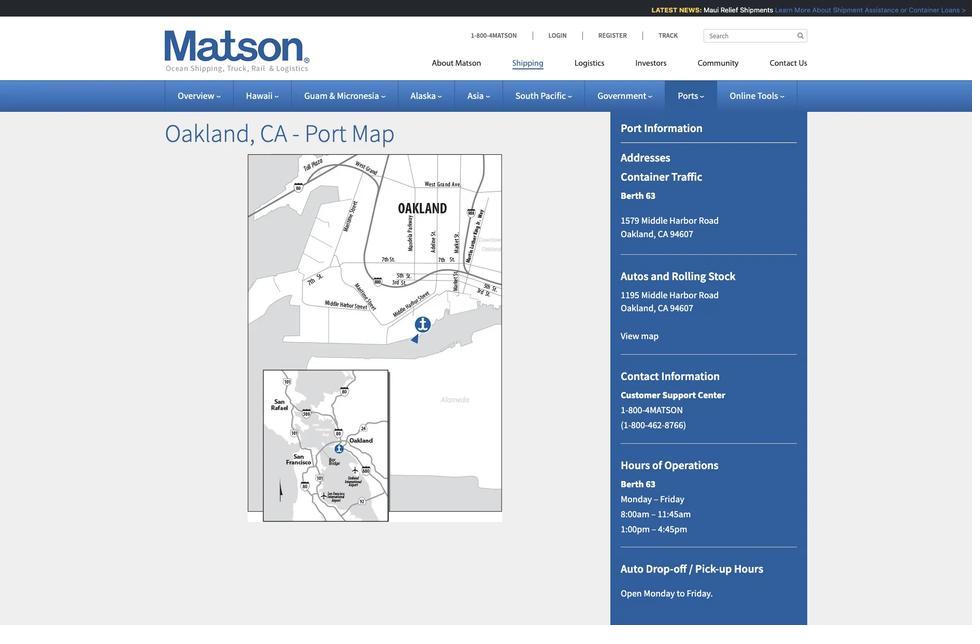 Task type: describe. For each thing, give the bounding box(es) containing it.
off
[[674, 562, 687, 576]]

middle for 1579
[[641, 215, 668, 226]]

1:00pm
[[621, 523, 650, 535]]

63 for berth 63 monday – friday 8:00am – 11:45am 1:00pm – 4:45pm
[[646, 478, 656, 490]]

maui
[[699, 6, 714, 14]]

ca for 1579
[[658, 228, 668, 240]]

guam & micronesia link
[[304, 90, 385, 102]]

support
[[662, 389, 696, 401]]

investors
[[636, 60, 667, 68]]

0 vertical spatial container
[[904, 6, 935, 14]]

section containing port information
[[597, 95, 820, 625]]

0 vertical spatial hours
[[621, 458, 650, 472]]

auto drop-off / pick-up hours
[[621, 562, 763, 576]]

pacific
[[541, 90, 566, 102]]

autos
[[621, 269, 648, 284]]

logistics
[[575, 60, 604, 68]]

more
[[790, 6, 806, 14]]

berth 63 monday – friday 8:00am – 11:45am 1:00pm – 4:45pm
[[621, 478, 691, 535]]

guam
[[304, 90, 328, 102]]

or
[[896, 6, 903, 14]]

0 vertical spatial –
[[654, 493, 658, 505]]

blue matson logo with ocean, shipping, truck, rail and logistics written beneath it. image
[[165, 31, 310, 73]]

hours of operations
[[621, 458, 719, 472]]

logistics link
[[559, 54, 620, 76]]

2 vertical spatial –
[[652, 523, 656, 535]]

news:
[[675, 6, 698, 14]]

government
[[598, 90, 646, 102]]

4:45pm
[[658, 523, 687, 535]]

view map
[[621, 330, 659, 342]]

berth for berth 63
[[621, 190, 644, 202]]

1 horizontal spatial about
[[808, 6, 827, 14]]

8766)
[[665, 419, 686, 431]]

contact us link
[[754, 54, 807, 76]]

contact information
[[621, 369, 720, 383]]

berth 63
[[621, 190, 656, 202]]

road for 1579 middle harbor road oakland, ca 94607
[[699, 215, 719, 226]]

government link
[[598, 90, 653, 102]]

1195 middle harbor road oakland, ca 94607
[[621, 289, 719, 314]]

online tools link
[[730, 90, 784, 102]]

learn more about shipment assistance or container loans > link
[[771, 6, 962, 14]]

customer
[[621, 389, 660, 401]]

south pacific
[[515, 90, 566, 102]]

middle for 1195
[[641, 289, 668, 301]]

94607 for 1579 middle harbor road oakland, ca 94607
[[670, 228, 693, 240]]

1 horizontal spatial port
[[621, 121, 642, 135]]

harbor for 1579 middle harbor road oakland, ca 94607
[[669, 215, 697, 226]]

shipments
[[736, 6, 769, 14]]

shipping
[[512, 60, 544, 68]]

0 vertical spatial 4matson
[[489, 31, 517, 40]]

open monday to friday.
[[621, 587, 713, 599]]

matson
[[455, 60, 481, 68]]

operations
[[664, 458, 719, 472]]

autos and rolling stock
[[621, 269, 736, 284]]

asia
[[468, 90, 484, 102]]

1-800-4matson
[[471, 31, 517, 40]]

community link
[[682, 54, 754, 76]]

login link
[[532, 31, 582, 40]]

investors link
[[620, 54, 682, 76]]

/
[[689, 562, 693, 576]]

harbor for 1195 middle harbor road oakland, ca 94607
[[669, 289, 697, 301]]

online
[[730, 90, 756, 102]]

462-
[[648, 419, 665, 431]]

&
[[329, 90, 335, 102]]

learn
[[771, 6, 788, 14]]

4matson inside customer support center 1-800-4matson (1-800-462-8766)
[[645, 404, 683, 416]]

shipping link
[[497, 54, 559, 76]]

information for port information
[[644, 121, 703, 135]]

community
[[698, 60, 739, 68]]

open
[[621, 587, 642, 599]]

8:00am
[[621, 508, 649, 520]]

login
[[548, 31, 567, 40]]

about matson
[[432, 60, 481, 68]]

port information
[[621, 121, 703, 135]]

-
[[292, 118, 300, 149]]

relief
[[716, 6, 734, 14]]

traffic
[[671, 169, 702, 184]]

hawaii
[[246, 90, 273, 102]]

overview
[[178, 90, 214, 102]]

south
[[515, 90, 539, 102]]

assistance
[[860, 6, 894, 14]]

addresses container traffic
[[621, 150, 702, 184]]

(1-
[[621, 419, 631, 431]]

0 vertical spatial ca
[[260, 118, 287, 149]]

1-800-4matson link
[[471, 31, 532, 40]]

>
[[957, 6, 962, 14]]

about inside top menu "navigation"
[[432, 60, 454, 68]]

container inside addresses container traffic
[[621, 169, 669, 184]]

monday inside the berth 63 monday – friday 8:00am – 11:45am 1:00pm – 4:45pm
[[621, 493, 652, 505]]

0 vertical spatial 800-
[[476, 31, 489, 40]]



Task type: vqa. For each thing, say whether or not it's contained in the screenshot.
ship- on the top left of the page
no



Task type: locate. For each thing, give the bounding box(es) containing it.
2 road from the top
[[699, 289, 719, 301]]

4matson up 462-
[[645, 404, 683, 416]]

1 vertical spatial information
[[661, 369, 720, 383]]

1579 middle harbor road oakland, ca 94607
[[621, 215, 719, 240]]

about right more
[[808, 6, 827, 14]]

1 berth from the top
[[621, 190, 644, 202]]

1 vertical spatial about
[[432, 60, 454, 68]]

1 middle from the top
[[641, 215, 668, 226]]

1195
[[621, 289, 639, 301]]

1 horizontal spatial 4matson
[[645, 404, 683, 416]]

register link
[[582, 31, 642, 40]]

harbor inside 1195 middle harbor road oakland, ca 94607
[[669, 289, 697, 301]]

oakland, down overview link
[[165, 118, 255, 149]]

1 horizontal spatial contact
[[770, 60, 797, 68]]

0 vertical spatial road
[[699, 215, 719, 226]]

pick-
[[695, 562, 719, 576]]

road for 1195 middle harbor road oakland, ca 94607
[[699, 289, 719, 301]]

2 94607 from the top
[[670, 302, 693, 314]]

1 vertical spatial –
[[651, 508, 656, 520]]

tools
[[757, 90, 778, 102]]

63 for berth 63
[[646, 190, 656, 202]]

port
[[305, 118, 347, 149], [621, 121, 642, 135]]

94607 inside 1579 middle harbor road oakland, ca 94607
[[670, 228, 693, 240]]

0 horizontal spatial 4matson
[[489, 31, 517, 40]]

1 horizontal spatial container
[[904, 6, 935, 14]]

and
[[651, 269, 669, 284]]

middle inside 1579 middle harbor road oakland, ca 94607
[[641, 215, 668, 226]]

alaska
[[411, 90, 436, 102]]

map
[[351, 118, 395, 149]]

11:45am
[[658, 508, 691, 520]]

1- up matson
[[471, 31, 476, 40]]

contact
[[770, 60, 797, 68], [621, 369, 659, 383]]

0 vertical spatial berth
[[621, 190, 644, 202]]

1 vertical spatial contact
[[621, 369, 659, 383]]

contact for contact us
[[770, 60, 797, 68]]

map
[[641, 330, 659, 342]]

1 94607 from the top
[[670, 228, 693, 240]]

auto
[[621, 562, 644, 576]]

0 horizontal spatial contact
[[621, 369, 659, 383]]

contact left us
[[770, 60, 797, 68]]

contact for contact information
[[621, 369, 659, 383]]

road inside 1579 middle harbor road oakland, ca 94607
[[699, 215, 719, 226]]

2 vertical spatial oakland,
[[621, 302, 656, 314]]

oakland, inside 1195 middle harbor road oakland, ca 94607
[[621, 302, 656, 314]]

middle right the 1579
[[641, 215, 668, 226]]

hours left of
[[621, 458, 650, 472]]

berth up the 1579
[[621, 190, 644, 202]]

1 vertical spatial 63
[[646, 478, 656, 490]]

section
[[597, 95, 820, 625]]

harbor down traffic on the top of the page
[[669, 215, 697, 226]]

online tools
[[730, 90, 778, 102]]

1 vertical spatial 4matson
[[645, 404, 683, 416]]

contact up customer
[[621, 369, 659, 383]]

information up support
[[661, 369, 720, 383]]

1- inside customer support center 1-800-4matson (1-800-462-8766)
[[621, 404, 628, 416]]

0 vertical spatial oakland,
[[165, 118, 255, 149]]

container
[[904, 6, 935, 14], [621, 169, 669, 184]]

2 middle from the top
[[641, 289, 668, 301]]

oakland, down the 1579
[[621, 228, 656, 240]]

container down addresses
[[621, 169, 669, 184]]

– left 4:45pm
[[652, 523, 656, 535]]

1 vertical spatial middle
[[641, 289, 668, 301]]

0 vertical spatial harbor
[[669, 215, 697, 226]]

0 horizontal spatial hours
[[621, 458, 650, 472]]

berth for berth 63 monday – friday 8:00am – 11:45am 1:00pm – 4:45pm
[[621, 478, 644, 490]]

2 harbor from the top
[[669, 289, 697, 301]]

–
[[654, 493, 658, 505], [651, 508, 656, 520], [652, 523, 656, 535]]

63 inside the berth 63 monday – friday 8:00am – 11:45am 1:00pm – 4:45pm
[[646, 478, 656, 490]]

track
[[659, 31, 678, 40]]

loans
[[937, 6, 956, 14]]

Search search field
[[704, 29, 807, 42]]

1 vertical spatial 800-
[[628, 404, 645, 416]]

port down the government link
[[621, 121, 642, 135]]

2 63 from the top
[[646, 478, 656, 490]]

1 vertical spatial hours
[[734, 562, 763, 576]]

oakland, ca - port map
[[165, 118, 395, 149]]

berth up 8:00am
[[621, 478, 644, 490]]

oakland, for 1195
[[621, 302, 656, 314]]

hours
[[621, 458, 650, 472], [734, 562, 763, 576]]

2 vertical spatial ca
[[658, 302, 668, 314]]

information for contact information
[[661, 369, 720, 383]]

middle inside 1195 middle harbor road oakland, ca 94607
[[641, 289, 668, 301]]

0 vertical spatial monday
[[621, 493, 652, 505]]

top menu navigation
[[432, 54, 807, 76]]

about
[[808, 6, 827, 14], [432, 60, 454, 68]]

ca up map
[[658, 302, 668, 314]]

1 road from the top
[[699, 215, 719, 226]]

micronesia
[[337, 90, 379, 102]]

1 vertical spatial road
[[699, 289, 719, 301]]

1-
[[471, 31, 476, 40], [621, 404, 628, 416]]

ca
[[260, 118, 287, 149], [658, 228, 668, 240], [658, 302, 668, 314]]

63
[[646, 190, 656, 202], [646, 478, 656, 490]]

63 down of
[[646, 478, 656, 490]]

1 vertical spatial berth
[[621, 478, 644, 490]]

800-
[[476, 31, 489, 40], [628, 404, 645, 416], [631, 419, 648, 431]]

94607 up autos and rolling stock
[[670, 228, 693, 240]]

0 vertical spatial middle
[[641, 215, 668, 226]]

1 vertical spatial monday
[[644, 587, 675, 599]]

overview link
[[178, 90, 221, 102]]

contact us
[[770, 60, 807, 68]]

friday.
[[687, 587, 713, 599]]

contact inside top menu "navigation"
[[770, 60, 797, 68]]

up
[[719, 562, 732, 576]]

ca for 1195
[[658, 302, 668, 314]]

berth inside the berth 63 monday – friday 8:00am – 11:45am 1:00pm – 4:45pm
[[621, 478, 644, 490]]

monday
[[621, 493, 652, 505], [644, 587, 675, 599]]

middle down and on the top of page
[[641, 289, 668, 301]]

1- up (1- on the right of the page
[[621, 404, 628, 416]]

berth
[[621, 190, 644, 202], [621, 478, 644, 490]]

monday left to
[[644, 587, 675, 599]]

1 vertical spatial oakland,
[[621, 228, 656, 240]]

port right -
[[305, 118, 347, 149]]

us
[[799, 60, 807, 68]]

0 horizontal spatial port
[[305, 118, 347, 149]]

4matson up shipping
[[489, 31, 517, 40]]

guam & micronesia
[[304, 90, 379, 102]]

alaska link
[[411, 90, 442, 102]]

94607 down autos and rolling stock
[[670, 302, 693, 314]]

1 vertical spatial 1-
[[621, 404, 628, 416]]

addresses
[[621, 150, 670, 165]]

harbor down autos and rolling stock
[[669, 289, 697, 301]]

1 vertical spatial container
[[621, 169, 669, 184]]

road down traffic on the top of the page
[[699, 215, 719, 226]]

container right or
[[904, 6, 935, 14]]

1579
[[621, 215, 639, 226]]

0 horizontal spatial about
[[432, 60, 454, 68]]

shipment
[[829, 6, 859, 14]]

oakland, down 1195
[[621, 302, 656, 314]]

about matson link
[[432, 54, 497, 76]]

hours right up at the right bottom of the page
[[734, 562, 763, 576]]

ca up and on the top of page
[[658, 228, 668, 240]]

0 vertical spatial information
[[644, 121, 703, 135]]

94607 inside 1195 middle harbor road oakland, ca 94607
[[670, 302, 693, 314]]

ca inside 1195 middle harbor road oakland, ca 94607
[[658, 302, 668, 314]]

0 horizontal spatial 1-
[[471, 31, 476, 40]]

1 vertical spatial 94607
[[670, 302, 693, 314]]

harbor inside 1579 middle harbor road oakland, ca 94607
[[669, 215, 697, 226]]

drop-
[[646, 562, 674, 576]]

road down stock
[[699, 289, 719, 301]]

ca inside 1579 middle harbor road oakland, ca 94607
[[658, 228, 668, 240]]

1 vertical spatial ca
[[658, 228, 668, 240]]

friday
[[660, 493, 684, 505]]

0 vertical spatial 1-
[[471, 31, 476, 40]]

about left matson
[[432, 60, 454, 68]]

information down ports
[[644, 121, 703, 135]]

search image
[[797, 32, 804, 39]]

1 horizontal spatial 1-
[[621, 404, 628, 416]]

register
[[598, 31, 627, 40]]

0 vertical spatial contact
[[770, 60, 797, 68]]

latest news: maui relief shipments learn more about shipment assistance or container loans >
[[647, 6, 962, 14]]

1 vertical spatial harbor
[[669, 289, 697, 301]]

customer support center 1-800-4matson (1-800-462-8766)
[[621, 389, 725, 431]]

stock
[[708, 269, 736, 284]]

ca left -
[[260, 118, 287, 149]]

harbor
[[669, 215, 697, 226], [669, 289, 697, 301]]

monday up 8:00am
[[621, 493, 652, 505]]

latest
[[647, 6, 673, 14]]

asia link
[[468, 90, 490, 102]]

63 down addresses container traffic
[[646, 190, 656, 202]]

view
[[621, 330, 639, 342]]

center
[[698, 389, 725, 401]]

2 vertical spatial 800-
[[631, 419, 648, 431]]

0 vertical spatial about
[[808, 6, 827, 14]]

ports link
[[678, 90, 704, 102]]

middle
[[641, 215, 668, 226], [641, 289, 668, 301]]

1 horizontal spatial hours
[[734, 562, 763, 576]]

– right 8:00am
[[651, 508, 656, 520]]

0 vertical spatial 63
[[646, 190, 656, 202]]

view map link
[[621, 330, 659, 342]]

road inside 1195 middle harbor road oakland, ca 94607
[[699, 289, 719, 301]]

rolling
[[672, 269, 706, 284]]

oakland, for 1579
[[621, 228, 656, 240]]

1 63 from the top
[[646, 190, 656, 202]]

of
[[652, 458, 662, 472]]

2 berth from the top
[[621, 478, 644, 490]]

94607 for 1195 middle harbor road oakland, ca 94607
[[670, 302, 693, 314]]

0 vertical spatial 94607
[[670, 228, 693, 240]]

0 horizontal spatial container
[[621, 169, 669, 184]]

– left the friday
[[654, 493, 658, 505]]

south pacific link
[[515, 90, 572, 102]]

1 harbor from the top
[[669, 215, 697, 226]]

oakland, inside 1579 middle harbor road oakland, ca 94607
[[621, 228, 656, 240]]

oakland,
[[165, 118, 255, 149], [621, 228, 656, 240], [621, 302, 656, 314]]

None search field
[[704, 29, 807, 42]]



